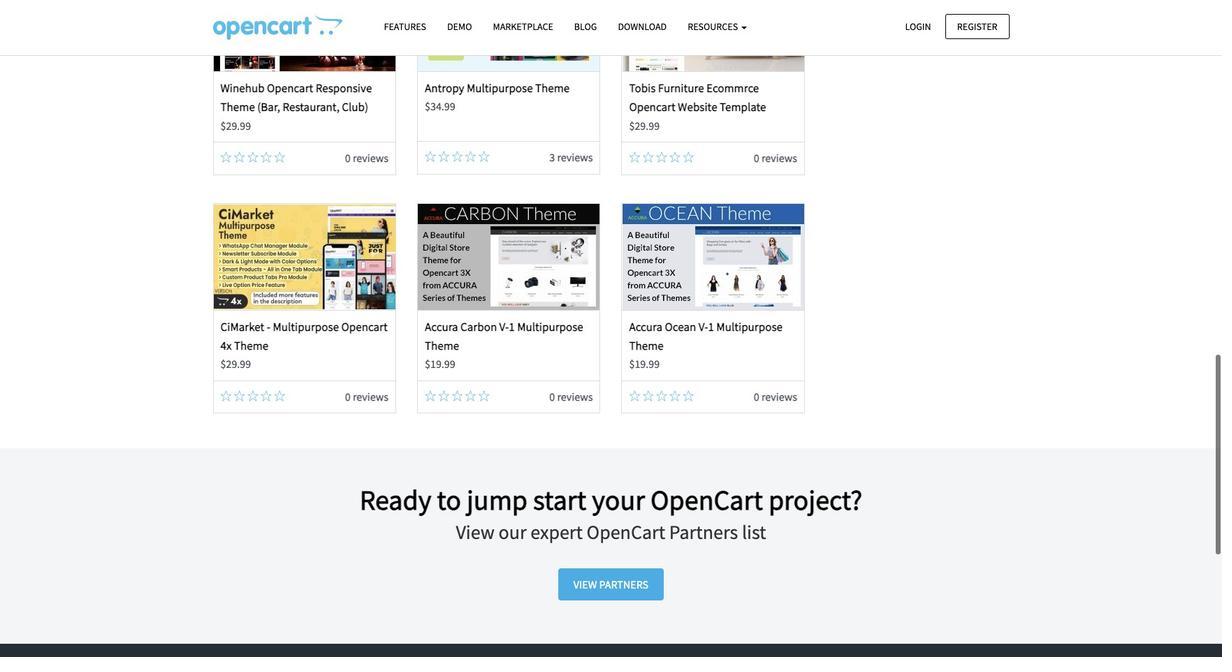 Task type: locate. For each thing, give the bounding box(es) containing it.
accura inside accura carbon v-1 multipurpose theme $19.99
[[425, 319, 458, 335]]

opencart for tobis furniture ecommrce opencart website template
[[630, 100, 676, 115]]

antropy multipurpose theme $34.99
[[425, 81, 570, 114]]

1 horizontal spatial view
[[574, 578, 597, 592]]

1 inside accura carbon v-1 multipurpose theme $19.99
[[509, 319, 515, 335]]

1 vertical spatial view
[[574, 578, 597, 592]]

cimarket - multipurpose opencart 4x theme image
[[214, 204, 396, 310]]

v- inside the accura ocean v-1 multipurpose theme $19.99
[[699, 319, 709, 335]]

responsive
[[316, 81, 372, 96]]

carbon
[[461, 319, 497, 335]]

demo link
[[437, 15, 483, 39]]

1 horizontal spatial opencart
[[342, 319, 388, 335]]

1 horizontal spatial 1
[[709, 319, 714, 335]]

opencart down your
[[587, 520, 666, 546]]

register link
[[946, 14, 1010, 39]]

accura carbon v-1 multipurpose theme $19.99
[[425, 319, 584, 371]]

ecommrce
[[707, 81, 759, 96]]

accura left ocean
[[630, 319, 663, 335]]

view inside "link"
[[574, 578, 597, 592]]

0 for accura ocean v-1 multipurpose theme
[[754, 390, 760, 404]]

0 vertical spatial partners
[[670, 520, 738, 546]]

$29.99 inside tobis furniture ecommrce opencart website template $29.99
[[630, 119, 660, 133]]

accura
[[425, 319, 458, 335], [630, 319, 663, 335]]

1 vertical spatial partners
[[600, 578, 649, 592]]

0 vertical spatial view
[[456, 520, 495, 546]]

$29.99 down tobis at right top
[[630, 119, 660, 133]]

opencart up "list"
[[651, 483, 763, 518]]

1 right carbon
[[509, 319, 515, 335]]

list
[[742, 520, 767, 546]]

theme inside the accura ocean v-1 multipurpose theme $19.99
[[630, 338, 664, 354]]

cimarket - multipurpose opencart 4x theme $29.99
[[221, 319, 388, 371]]

$19.99 for accura carbon v-1 multipurpose theme
[[425, 357, 456, 371]]

1 accura from the left
[[425, 319, 458, 335]]

1 inside the accura ocean v-1 multipurpose theme $19.99
[[709, 319, 714, 335]]

0 horizontal spatial v-
[[500, 319, 509, 335]]

reviews for accura carbon v-1 multipurpose theme
[[557, 390, 593, 404]]

0 horizontal spatial partners
[[600, 578, 649, 592]]

ready to jump start your opencart project? view our expert opencart partners list
[[360, 483, 863, 546]]

reviews for antropy multipurpose theme
[[557, 150, 593, 164]]

demo
[[447, 20, 472, 33]]

reviews for cimarket - multipurpose opencart 4x theme
[[353, 390, 389, 404]]

website
[[678, 100, 718, 115]]

1 v- from the left
[[500, 319, 509, 335]]

opencart
[[267, 81, 313, 96], [630, 100, 676, 115], [342, 319, 388, 335]]

blog
[[575, 20, 597, 33]]

1 vertical spatial opencart
[[630, 100, 676, 115]]

$29.99 inside cimarket - multipurpose opencart 4x theme $29.99
[[221, 357, 251, 371]]

winehub opencart responsive theme (bar, restaurant, club) link
[[221, 81, 372, 115]]

v- right ocean
[[699, 319, 709, 335]]

opencart inside tobis furniture ecommrce opencart website template $29.99
[[630, 100, 676, 115]]

0
[[345, 151, 351, 165], [754, 151, 760, 165], [345, 390, 351, 404], [550, 390, 555, 404], [754, 390, 760, 404]]

0 reviews for cimarket - multipurpose opencart 4x theme
[[345, 390, 389, 404]]

1 1 from the left
[[509, 319, 515, 335]]

2 $19.99 from the left
[[630, 357, 660, 371]]

partners
[[670, 520, 738, 546], [600, 578, 649, 592]]

theme
[[536, 81, 570, 96], [221, 100, 255, 115], [234, 338, 269, 354], [425, 338, 460, 354], [630, 338, 664, 354]]

our
[[499, 520, 527, 546]]

2 v- from the left
[[699, 319, 709, 335]]

winehub
[[221, 81, 265, 96]]

1 horizontal spatial partners
[[670, 520, 738, 546]]

0 horizontal spatial 1
[[509, 319, 515, 335]]

v-
[[500, 319, 509, 335], [699, 319, 709, 335]]

view down expert
[[574, 578, 597, 592]]

$29.99 for tobis furniture ecommrce opencart website template
[[630, 119, 660, 133]]

$19.99 down accura carbon v-1 multipurpose theme link
[[425, 357, 456, 371]]

$19.99 down accura ocean v-1 multipurpose theme link
[[630, 357, 660, 371]]

theme inside accura carbon v-1 multipurpose theme $19.99
[[425, 338, 460, 354]]

0 reviews
[[345, 151, 389, 165], [754, 151, 798, 165], [345, 390, 389, 404], [550, 390, 593, 404], [754, 390, 798, 404]]

accura ocean v-1 multipurpose theme $19.99
[[630, 319, 783, 371]]

$29.99 down 4x
[[221, 357, 251, 371]]

download
[[618, 20, 667, 33]]

template
[[720, 100, 767, 115]]

star light o image
[[425, 151, 436, 162], [452, 151, 463, 162], [465, 151, 477, 162], [221, 152, 232, 163], [234, 152, 245, 163], [247, 152, 259, 163], [274, 152, 285, 163], [656, 152, 668, 163], [670, 152, 681, 163], [683, 152, 694, 163], [221, 391, 232, 402], [247, 391, 259, 402], [261, 391, 272, 402], [425, 391, 436, 402], [438, 391, 450, 402], [630, 391, 641, 402]]

v- right carbon
[[500, 319, 509, 335]]

2 horizontal spatial opencart
[[630, 100, 676, 115]]

1 horizontal spatial accura
[[630, 319, 663, 335]]

view left the our
[[456, 520, 495, 546]]

accura left carbon
[[425, 319, 458, 335]]

0 for tobis furniture ecommrce opencart website template
[[754, 151, 760, 165]]

multipurpose inside accura carbon v-1 multipurpose theme $19.99
[[517, 319, 584, 335]]

accura carbon v-1 multipurpose theme link
[[425, 319, 584, 354]]

opencart inside cimarket - multipurpose opencart 4x theme $29.99
[[342, 319, 388, 335]]

$29.99 down winehub at the top of the page
[[221, 119, 251, 133]]

$19.99
[[425, 357, 456, 371], [630, 357, 660, 371]]

tobis furniture ecommrce opencart website template link
[[630, 81, 767, 115]]

reviews
[[557, 150, 593, 164], [353, 151, 389, 165], [762, 151, 798, 165], [353, 390, 389, 404], [557, 390, 593, 404], [762, 390, 798, 404]]

0 reviews for tobis furniture ecommrce opencart website template
[[754, 151, 798, 165]]

view
[[456, 520, 495, 546], [574, 578, 597, 592]]

0 horizontal spatial $19.99
[[425, 357, 456, 371]]

blog link
[[564, 15, 608, 39]]

0 vertical spatial opencart
[[267, 81, 313, 96]]

0 vertical spatial opencart
[[651, 483, 763, 518]]

2 vertical spatial opencart
[[342, 319, 388, 335]]

ready
[[360, 483, 432, 518]]

0 horizontal spatial view
[[456, 520, 495, 546]]

winehub opencart responsive theme (bar, restaurant, club) $29.99
[[221, 81, 372, 133]]

v- inside accura carbon v-1 multipurpose theme $19.99
[[500, 319, 509, 335]]

1 $19.99 from the left
[[425, 357, 456, 371]]

star light o image
[[438, 151, 450, 162], [479, 151, 490, 162], [261, 152, 272, 163], [630, 152, 641, 163], [643, 152, 654, 163], [234, 391, 245, 402], [274, 391, 285, 402], [452, 391, 463, 402], [465, 391, 477, 402], [479, 391, 490, 402], [643, 391, 654, 402], [656, 391, 668, 402], [670, 391, 681, 402], [683, 391, 694, 402]]

$29.99
[[221, 119, 251, 133], [630, 119, 660, 133], [221, 357, 251, 371]]

0 horizontal spatial accura
[[425, 319, 458, 335]]

club)
[[342, 100, 369, 115]]

opencart
[[651, 483, 763, 518], [587, 520, 666, 546]]

1 horizontal spatial $19.99
[[630, 357, 660, 371]]

multipurpose
[[467, 81, 533, 96], [273, 319, 339, 335], [517, 319, 584, 335], [717, 319, 783, 335]]

register
[[958, 20, 998, 33]]

cimarket - multipurpose opencart 4x theme link
[[221, 319, 388, 354]]

1 right ocean
[[709, 319, 714, 335]]

1 horizontal spatial v-
[[699, 319, 709, 335]]

furniture
[[658, 81, 705, 96]]

$19.99 inside accura carbon v-1 multipurpose theme $19.99
[[425, 357, 456, 371]]

theme inside winehub opencart responsive theme (bar, restaurant, club) $29.99
[[221, 100, 255, 115]]

0 horizontal spatial opencart
[[267, 81, 313, 96]]

0 reviews for winehub opencart responsive theme (bar, restaurant, club)
[[345, 151, 389, 165]]

0 for accura carbon v-1 multipurpose theme
[[550, 390, 555, 404]]

login link
[[894, 14, 944, 39]]

2 accura from the left
[[630, 319, 663, 335]]

accura inside the accura ocean v-1 multipurpose theme $19.99
[[630, 319, 663, 335]]

2 1 from the left
[[709, 319, 714, 335]]

partners inside "link"
[[600, 578, 649, 592]]

theme inside cimarket - multipurpose opencart 4x theme $29.99
[[234, 338, 269, 354]]

(bar,
[[257, 100, 280, 115]]

1
[[509, 319, 515, 335], [709, 319, 714, 335]]

$19.99 inside the accura ocean v-1 multipurpose theme $19.99
[[630, 357, 660, 371]]



Task type: vqa. For each thing, say whether or not it's contained in the screenshot.
Resources
yes



Task type: describe. For each thing, give the bounding box(es) containing it.
download link
[[608, 15, 678, 39]]

accura ocean v-1 multipurpose theme link
[[630, 319, 783, 354]]

0 for cimarket - multipurpose opencart 4x theme
[[345, 390, 351, 404]]

accura for accura carbon v-1 multipurpose theme
[[425, 319, 458, 335]]

$29.99 for cimarket - multipurpose opencart 4x theme
[[221, 357, 251, 371]]

to
[[437, 483, 461, 518]]

0 for winehub opencart responsive theme (bar, restaurant, club)
[[345, 151, 351, 165]]

resources
[[688, 20, 740, 33]]

login
[[906, 20, 932, 33]]

$29.99 inside winehub opencart responsive theme (bar, restaurant, club) $29.99
[[221, 119, 251, 133]]

marketplace link
[[483, 15, 564, 39]]

opencart inside winehub opencart responsive theme (bar, restaurant, club) $29.99
[[267, 81, 313, 96]]

theme for accura ocean v-1 multipurpose theme
[[630, 338, 664, 354]]

restaurant,
[[283, 100, 340, 115]]

3 reviews
[[550, 150, 593, 164]]

view inside "ready to jump start your opencart project? view our expert opencart partners list"
[[456, 520, 495, 546]]

v- for carbon
[[500, 319, 509, 335]]

opencart for cimarket - multipurpose opencart 4x theme
[[342, 319, 388, 335]]

$19.99 for accura ocean v-1 multipurpose theme
[[630, 357, 660, 371]]

accura ocean v-1 multipurpose theme image
[[623, 204, 804, 310]]

view partners link
[[559, 569, 664, 601]]

expert
[[531, 520, 583, 546]]

antropy
[[425, 81, 465, 96]]

antropy multipurpose theme image
[[418, 0, 600, 71]]

tobis
[[630, 81, 656, 96]]

cimarket
[[221, 319, 265, 335]]

reviews for accura ocean v-1 multipurpose theme
[[762, 390, 798, 404]]

0 reviews for accura ocean v-1 multipurpose theme
[[754, 390, 798, 404]]

view partners
[[574, 578, 649, 592]]

1 for ocean
[[709, 319, 714, 335]]

resources link
[[678, 15, 758, 39]]

jump
[[467, 483, 528, 518]]

features
[[384, 20, 426, 33]]

ocean
[[665, 319, 697, 335]]

partners inside "ready to jump start your opencart project? view our expert opencart partners list"
[[670, 520, 738, 546]]

antropy multipurpose theme link
[[425, 81, 570, 96]]

marketplace
[[493, 20, 554, 33]]

opencart - downloads image
[[213, 15, 342, 40]]

$34.99
[[425, 100, 456, 114]]

3
[[550, 150, 555, 164]]

4x
[[221, 338, 232, 354]]

theme inside antropy multipurpose theme $34.99
[[536, 81, 570, 96]]

1 vertical spatial opencart
[[587, 520, 666, 546]]

tobis furniture ecommrce opencart website template $29.99
[[630, 81, 767, 133]]

theme for accura carbon v-1 multipurpose theme
[[425, 338, 460, 354]]

v- for ocean
[[699, 319, 709, 335]]

start
[[533, 483, 587, 518]]

accura for accura ocean v-1 multipurpose theme
[[630, 319, 663, 335]]

-
[[267, 319, 271, 335]]

multipurpose inside cimarket - multipurpose opencart 4x theme $29.99
[[273, 319, 339, 335]]

accura carbon v-1 multipurpose theme image
[[418, 204, 600, 310]]

project?
[[769, 483, 863, 518]]

features link
[[374, 15, 437, 39]]

0 reviews for accura carbon v-1 multipurpose theme
[[550, 390, 593, 404]]

your
[[592, 483, 645, 518]]

tobis furniture ecommrce opencart website template image
[[623, 0, 804, 71]]

multipurpose inside the accura ocean v-1 multipurpose theme $19.99
[[717, 319, 783, 335]]

multipurpose inside antropy multipurpose theme $34.99
[[467, 81, 533, 96]]

reviews for winehub opencart responsive theme (bar, restaurant, club)
[[353, 151, 389, 165]]

winehub opencart responsive theme (bar, restaurant, club) image
[[214, 0, 396, 71]]

theme for cimarket - multipurpose opencart 4x theme
[[234, 338, 269, 354]]

1 for carbon
[[509, 319, 515, 335]]

reviews for tobis furniture ecommrce opencart website template
[[762, 151, 798, 165]]



